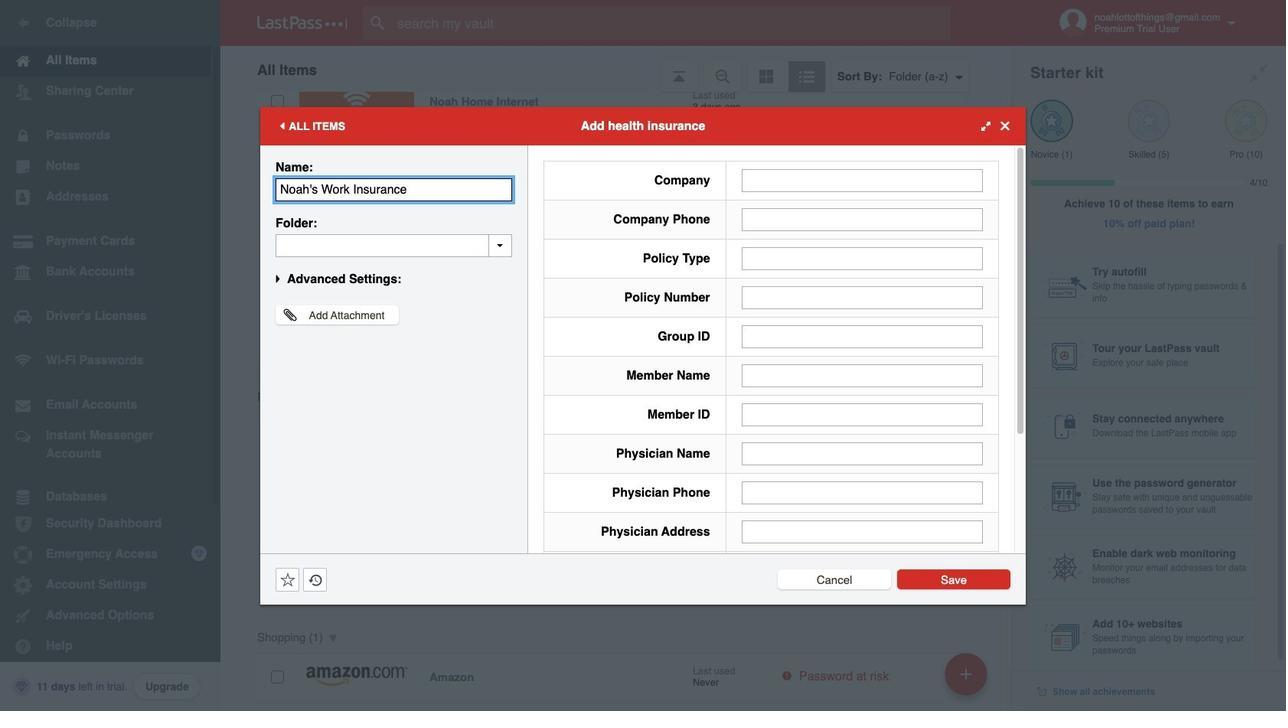 Task type: describe. For each thing, give the bounding box(es) containing it.
search my vault text field
[[363, 6, 975, 40]]

Search search field
[[363, 6, 975, 40]]

main navigation navigation
[[0, 0, 221, 712]]



Task type: vqa. For each thing, say whether or not it's contained in the screenshot.
New item Element on the right
no



Task type: locate. For each thing, give the bounding box(es) containing it.
None text field
[[742, 208, 984, 231], [742, 247, 984, 270], [742, 403, 984, 426], [742, 442, 984, 465], [742, 520, 984, 543], [742, 208, 984, 231], [742, 247, 984, 270], [742, 403, 984, 426], [742, 442, 984, 465], [742, 520, 984, 543]]

new item image
[[961, 669, 972, 680]]

vault options navigation
[[221, 46, 1013, 92]]

dialog
[[260, 107, 1026, 702]]

lastpass image
[[257, 16, 348, 30]]

new item navigation
[[940, 649, 997, 712]]

None text field
[[742, 169, 984, 192], [276, 178, 512, 201], [276, 234, 512, 257], [742, 286, 984, 309], [742, 325, 984, 348], [742, 364, 984, 387], [742, 481, 984, 504], [742, 169, 984, 192], [276, 178, 512, 201], [276, 234, 512, 257], [742, 286, 984, 309], [742, 325, 984, 348], [742, 364, 984, 387], [742, 481, 984, 504]]



